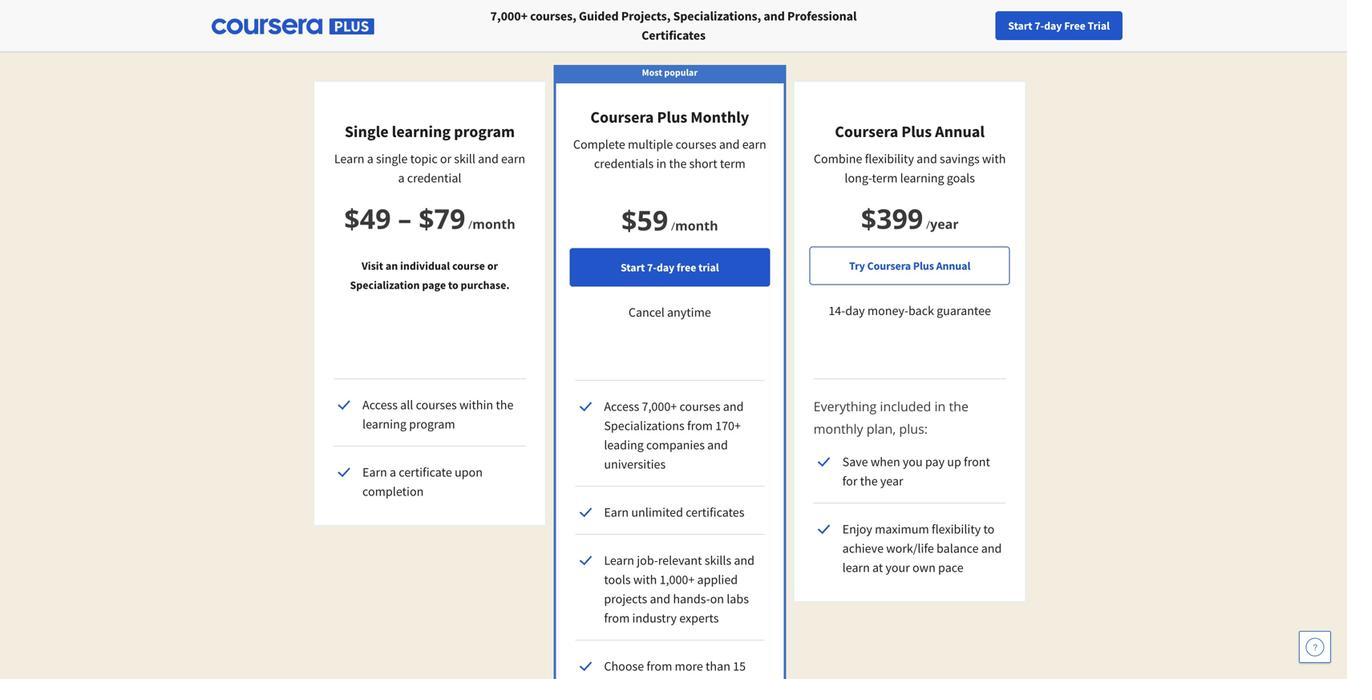 Task type: locate. For each thing, give the bounding box(es) containing it.
and
[[764, 8, 785, 24], [719, 136, 740, 152], [478, 151, 499, 167], [917, 151, 937, 167], [723, 399, 744, 415], [707, 437, 728, 453], [981, 540, 1002, 556], [734, 552, 755, 568], [650, 591, 670, 607]]

0 horizontal spatial from
[[604, 610, 630, 626]]

0 horizontal spatial learn
[[334, 151, 364, 167]]

1 vertical spatial with
[[633, 572, 657, 588]]

learn
[[842, 560, 870, 576]]

1 horizontal spatial learn
[[604, 552, 634, 568]]

your inside the enjoy maximum flexibility to achieve work/life balance and learn at your own pace
[[886, 560, 910, 576]]

in
[[656, 156, 666, 172], [935, 398, 946, 415]]

specializations
[[604, 418, 685, 434]]

2 vertical spatial from
[[647, 658, 672, 674]]

2 horizontal spatial a
[[398, 170, 405, 186]]

1 vertical spatial professional
[[604, 678, 670, 679]]

or up purchase.
[[487, 259, 498, 273]]

flexibility
[[865, 151, 914, 167], [932, 521, 981, 537]]

visit
[[362, 259, 383, 273]]

learn inside learn a single topic or skill and earn a credential
[[334, 151, 364, 167]]

balance
[[937, 540, 979, 556]]

year inside save  when you pay up front for the year
[[880, 473, 903, 489]]

0 vertical spatial flexibility
[[865, 151, 914, 167]]

1 vertical spatial your
[[886, 560, 910, 576]]

and inside the enjoy maximum flexibility to achieve work/life balance and learn at your own pace
[[981, 540, 1002, 556]]

with inside combine flexibility and savings with long-term learning goals
[[982, 151, 1006, 167]]

1 vertical spatial learning
[[900, 170, 944, 186]]

0 vertical spatial a
[[367, 151, 373, 167]]

in down multiple
[[656, 156, 666, 172]]

learn up tools
[[604, 552, 634, 568]]

0 horizontal spatial professional
[[604, 678, 670, 679]]

choose
[[604, 658, 644, 674]]

access inside access 7,000+ courses and specializations from 170+ leading companies and universities
[[604, 399, 639, 415]]

1 vertical spatial flexibility
[[932, 521, 981, 537]]

popular
[[664, 66, 698, 79]]

access for access 7,000+ courses and specializations from 170+ leading companies and universities
[[604, 399, 639, 415]]

annual up 'savings'
[[935, 121, 985, 142]]

access up the specializations
[[604, 399, 639, 415]]

learn job-relevant skills and tools with 1,000+ applied projects and hands-on labs from industry experts
[[604, 552, 755, 626]]

2 vertical spatial learning
[[362, 416, 406, 432]]

upon
[[455, 464, 483, 480]]

plus for $399
[[901, 121, 932, 142]]

flexibility up 'balance'
[[932, 521, 981, 537]]

with right 'savings'
[[982, 151, 1006, 167]]

2 horizontal spatial from
[[687, 418, 713, 434]]

1 horizontal spatial with
[[982, 151, 1006, 167]]

your right find at the top of the page
[[1028, 18, 1049, 33]]

1 horizontal spatial year
[[930, 215, 959, 233]]

a left "single"
[[367, 151, 373, 167]]

0 vertical spatial from
[[687, 418, 713, 434]]

or inside the visit an individual course or specialization page to purchase.
[[487, 259, 498, 273]]

1 horizontal spatial from
[[647, 658, 672, 674]]

single
[[345, 121, 389, 142]]

0 vertical spatial start
[[1008, 18, 1032, 33]]

and down coursera plus annual
[[917, 151, 937, 167]]

or left skill
[[440, 151, 451, 167]]

plus up combine flexibility and savings with long-term learning goals
[[901, 121, 932, 142]]

0 vertical spatial to
[[448, 278, 458, 292]]

1 vertical spatial day
[[657, 260, 675, 275]]

0 horizontal spatial earn
[[362, 464, 387, 480]]

0 vertical spatial learn
[[334, 151, 364, 167]]

1 horizontal spatial 7-
[[1035, 18, 1044, 33]]

courses inside access all courses within the learning program
[[416, 397, 457, 413]]

or for course
[[487, 259, 498, 273]]

0 horizontal spatial your
[[886, 560, 910, 576]]

earn right skill
[[501, 151, 525, 167]]

year down when
[[880, 473, 903, 489]]

0 horizontal spatial /
[[468, 217, 472, 232]]

0 vertical spatial year
[[930, 215, 959, 233]]

start
[[1008, 18, 1032, 33], [621, 260, 645, 275]]

more
[[675, 658, 703, 674]]

coursera plus monthly
[[590, 107, 749, 127]]

the right within
[[496, 397, 514, 413]]

$59 / month
[[621, 201, 718, 239]]

pay
[[925, 454, 945, 470]]

0 horizontal spatial a
[[367, 151, 373, 167]]

annual
[[935, 121, 985, 142], [936, 259, 970, 273]]

year
[[930, 215, 959, 233], [880, 473, 903, 489]]

learn down the single
[[334, 151, 364, 167]]

from left 170+
[[687, 418, 713, 434]]

job-
[[637, 552, 658, 568]]

and down 170+
[[707, 437, 728, 453]]

year down goals
[[930, 215, 959, 233]]

7- left free
[[647, 260, 657, 275]]

1 vertical spatial learn
[[604, 552, 634, 568]]

help center image
[[1305, 637, 1325, 657]]

access 7,000+ courses and specializations from 170+ leading companies and universities
[[604, 399, 744, 472]]

1 horizontal spatial earn
[[604, 504, 629, 520]]

for
[[842, 473, 857, 489]]

term inside complete multiple courses and earn credentials in the short term
[[720, 156, 746, 172]]

or inside learn a single topic or skill and earn a credential
[[440, 151, 451, 167]]

0 vertical spatial with
[[982, 151, 1006, 167]]

1 horizontal spatial to
[[983, 521, 995, 537]]

save  when you pay up front for the year
[[842, 454, 990, 489]]

courses up 170+
[[679, 399, 721, 415]]

0 vertical spatial annual
[[935, 121, 985, 142]]

from
[[687, 418, 713, 434], [604, 610, 630, 626], [647, 658, 672, 674]]

1 horizontal spatial term
[[872, 170, 898, 186]]

all
[[400, 397, 413, 413]]

0 horizontal spatial earn
[[501, 151, 525, 167]]

the right "for"
[[860, 473, 878, 489]]

learning left goals
[[900, 170, 944, 186]]

to right page
[[448, 278, 458, 292]]

annual up guarantee
[[936, 259, 970, 273]]

learning down "all"
[[362, 416, 406, 432]]

guarantee
[[937, 303, 991, 319]]

courses up 'short'
[[676, 136, 717, 152]]

/ inside $59 / month
[[671, 218, 675, 234]]

work/life
[[886, 540, 934, 556]]

1 horizontal spatial month
[[675, 217, 718, 234]]

coursera up complete
[[590, 107, 654, 127]]

learning
[[392, 121, 451, 142], [900, 170, 944, 186], [362, 416, 406, 432]]

$49
[[344, 200, 391, 237]]

None search field
[[221, 10, 605, 42]]

1 vertical spatial earn
[[604, 504, 629, 520]]

2 horizontal spatial /
[[926, 217, 930, 232]]

1 horizontal spatial day
[[845, 303, 865, 319]]

0 horizontal spatial or
[[440, 151, 451, 167]]

access for access all courses within the learning program
[[362, 397, 398, 413]]

1 vertical spatial program
[[409, 416, 455, 432]]

a inside earn a certificate upon completion
[[390, 464, 396, 480]]

0 vertical spatial in
[[656, 156, 666, 172]]

0 horizontal spatial access
[[362, 397, 398, 413]]

program up skill
[[454, 121, 515, 142]]

7,000+ left courses,
[[490, 8, 528, 24]]

0 horizontal spatial day
[[657, 260, 675, 275]]

coursera up combine on the right top of the page
[[835, 121, 898, 142]]

15
[[733, 658, 746, 674]]

0 vertical spatial or
[[440, 151, 451, 167]]

1 vertical spatial 7,000+
[[642, 399, 677, 415]]

learn inside learn job-relevant skills and tools with 1,000+ applied projects and hands-on labs from industry experts
[[604, 552, 634, 568]]

courses inside complete multiple courses and earn credentials in the short term
[[676, 136, 717, 152]]

1 horizontal spatial in
[[935, 398, 946, 415]]

from left more
[[647, 658, 672, 674]]

month up free
[[675, 217, 718, 234]]

the left 'short'
[[669, 156, 687, 172]]

1 vertical spatial or
[[487, 259, 498, 273]]

a
[[367, 151, 373, 167], [398, 170, 405, 186], [390, 464, 396, 480]]

earn inside earn a certificate upon completion
[[362, 464, 387, 480]]

a down "single"
[[398, 170, 405, 186]]

plus up back
[[913, 259, 934, 273]]

2 vertical spatial a
[[390, 464, 396, 480]]

1 vertical spatial 7-
[[647, 260, 657, 275]]

access left "all"
[[362, 397, 398, 413]]

start 7-day free trial button
[[995, 11, 1123, 40]]

monthly
[[814, 420, 863, 437]]

try coursera plus annual button
[[810, 247, 1010, 285]]

learn for learn job-relevant skills and tools with 1,000+ applied projects and hands-on labs from industry experts
[[604, 552, 634, 568]]

coursera right the try
[[867, 259, 911, 273]]

term up $399
[[872, 170, 898, 186]]

/ inside $49 – $79 / month
[[468, 217, 472, 232]]

savings
[[940, 151, 980, 167]]

0 horizontal spatial month
[[472, 215, 515, 233]]

1 vertical spatial in
[[935, 398, 946, 415]]

1 horizontal spatial a
[[390, 464, 396, 480]]

and down monthly
[[719, 136, 740, 152]]

the inside access all courses within the learning program
[[496, 397, 514, 413]]

courses for 7,000+
[[679, 399, 721, 415]]

certificates
[[686, 504, 744, 520]]

1 horizontal spatial your
[[1028, 18, 1049, 33]]

earn
[[742, 136, 766, 152], [501, 151, 525, 167]]

the inside complete multiple courses and earn credentials in the short term
[[669, 156, 687, 172]]

earn down monthly
[[742, 136, 766, 152]]

and inside learn a single topic or skill and earn a credential
[[478, 151, 499, 167]]

7,000+ up the specializations
[[642, 399, 677, 415]]

1 vertical spatial annual
[[936, 259, 970, 273]]

0 horizontal spatial 7,000+
[[490, 8, 528, 24]]

the
[[669, 156, 687, 172], [496, 397, 514, 413], [949, 398, 969, 415], [860, 473, 878, 489]]

0 vertical spatial program
[[454, 121, 515, 142]]

coursera inside 'button'
[[867, 259, 911, 273]]

1 horizontal spatial flexibility
[[932, 521, 981, 537]]

and right 'balance'
[[981, 540, 1002, 556]]

and right skills
[[734, 552, 755, 568]]

0 vertical spatial 7,000+
[[490, 8, 528, 24]]

170+
[[715, 418, 741, 434]]

with inside learn job-relevant skills and tools with 1,000+ applied projects and hands-on labs from industry experts
[[633, 572, 657, 588]]

earn a certificate upon completion
[[362, 464, 483, 500]]

coursera
[[590, 107, 654, 127], [835, 121, 898, 142], [867, 259, 911, 273]]

the right included
[[949, 398, 969, 415]]

goals
[[947, 170, 975, 186]]

purchase.
[[461, 278, 510, 292]]

1 horizontal spatial access
[[604, 399, 639, 415]]

1 vertical spatial from
[[604, 610, 630, 626]]

earn up completion
[[362, 464, 387, 480]]

1 horizontal spatial professional
[[787, 8, 857, 24]]

an
[[386, 259, 398, 273]]

1,000+
[[660, 572, 695, 588]]

1 vertical spatial start
[[621, 260, 645, 275]]

everything
[[814, 398, 877, 415]]

courses inside access 7,000+ courses and specializations from 170+ leading companies and universities
[[679, 399, 721, 415]]

1 horizontal spatial start
[[1008, 18, 1032, 33]]

7,000+ inside access 7,000+ courses and specializations from 170+ leading companies and universities
[[642, 399, 677, 415]]

1 horizontal spatial /
[[671, 218, 675, 234]]

term right 'short'
[[720, 156, 746, 172]]

own
[[912, 560, 936, 576]]

0 vertical spatial 7-
[[1035, 18, 1044, 33]]

program
[[454, 121, 515, 142], [409, 416, 455, 432]]

or
[[440, 151, 451, 167], [487, 259, 498, 273]]

access inside access all courses within the learning program
[[362, 397, 398, 413]]

on
[[710, 591, 724, 607]]

day for free
[[657, 260, 675, 275]]

/ right $79
[[468, 217, 472, 232]]

0 horizontal spatial start
[[621, 260, 645, 275]]

combine
[[814, 151, 862, 167]]

your right at
[[886, 560, 910, 576]]

month inside $49 – $79 / month
[[472, 215, 515, 233]]

within
[[459, 397, 493, 413]]

coursera for $399
[[835, 121, 898, 142]]

and right skill
[[478, 151, 499, 167]]

applied
[[697, 572, 738, 588]]

program down "all"
[[409, 416, 455, 432]]

7,000+
[[490, 8, 528, 24], [642, 399, 677, 415]]

1 horizontal spatial earn
[[742, 136, 766, 152]]

everything included in the monthly plan, plus:
[[814, 398, 969, 437]]

2 horizontal spatial day
[[1044, 18, 1062, 33]]

earn left the unlimited
[[604, 504, 629, 520]]

courses,
[[530, 8, 576, 24]]

7,000+ inside 7,000+ courses, guided projects, specializations, and professional certificates
[[490, 8, 528, 24]]

your
[[1028, 18, 1049, 33], [886, 560, 910, 576]]

plus up multiple
[[657, 107, 687, 127]]

learning inside access all courses within the learning program
[[362, 416, 406, 432]]

flexibility down coursera plus annual
[[865, 151, 914, 167]]

program inside access all courses within the learning program
[[409, 416, 455, 432]]

0 vertical spatial professional
[[787, 8, 857, 24]]

0 vertical spatial earn
[[362, 464, 387, 480]]

1 horizontal spatial 7,000+
[[642, 399, 677, 415]]

/ right $399
[[926, 217, 930, 232]]

/ inside $399 / year
[[926, 217, 930, 232]]

in right included
[[935, 398, 946, 415]]

most popular
[[642, 66, 698, 79]]

1 vertical spatial year
[[880, 473, 903, 489]]

from down projects
[[604, 610, 630, 626]]

access
[[362, 397, 398, 413], [604, 399, 639, 415]]

and up 170+
[[723, 399, 744, 415]]

universities
[[604, 456, 666, 472]]

and up industry
[[650, 591, 670, 607]]

0 horizontal spatial with
[[633, 572, 657, 588]]

start for start 7-day free trial
[[621, 260, 645, 275]]

earn inside complete multiple courses and earn credentials in the short term
[[742, 136, 766, 152]]

/ right $59
[[671, 218, 675, 234]]

courses
[[676, 136, 717, 152], [416, 397, 457, 413], [679, 399, 721, 415]]

enjoy maximum flexibility to achieve work/life balance and learn at your own pace
[[842, 521, 1002, 576]]

courses for all
[[416, 397, 457, 413]]

in inside everything included in the monthly plan, plus:
[[935, 398, 946, 415]]

–
[[398, 200, 412, 237]]

at
[[872, 560, 883, 576]]

0 horizontal spatial flexibility
[[865, 151, 914, 167]]

0 horizontal spatial year
[[880, 473, 903, 489]]

a up completion
[[390, 464, 396, 480]]

to down front
[[983, 521, 995, 537]]

1 vertical spatial to
[[983, 521, 995, 537]]

14-day money-back guarantee
[[829, 303, 991, 319]]

and right the specializations,
[[764, 8, 785, 24]]

0 horizontal spatial to
[[448, 278, 458, 292]]

month up course
[[472, 215, 515, 233]]

courses for multiple
[[676, 136, 717, 152]]

learning up topic
[[392, 121, 451, 142]]

0 horizontal spatial term
[[720, 156, 746, 172]]

with down 'job-'
[[633, 572, 657, 588]]

0 horizontal spatial in
[[656, 156, 666, 172]]

start 7-day free trial button
[[570, 248, 770, 287]]

earn unlimited certificates
[[604, 504, 744, 520]]

courses right "all"
[[416, 397, 457, 413]]

7- left new
[[1035, 18, 1044, 33]]

0 horizontal spatial 7-
[[647, 260, 657, 275]]

1 vertical spatial a
[[398, 170, 405, 186]]

$79
[[419, 200, 465, 237]]

1 horizontal spatial or
[[487, 259, 498, 273]]

0 vertical spatial day
[[1044, 18, 1062, 33]]

anytime
[[667, 304, 711, 320]]



Task type: vqa. For each thing, say whether or not it's contained in the screenshot.
Show 6 more
no



Task type: describe. For each thing, give the bounding box(es) containing it.
earn inside learn a single topic or skill and earn a credential
[[501, 151, 525, 167]]

page
[[422, 278, 446, 292]]

save
[[842, 454, 868, 470]]

plus for $59
[[657, 107, 687, 127]]

2 vertical spatial day
[[845, 303, 865, 319]]

the inside save  when you pay up front for the year
[[860, 473, 878, 489]]

specializations,
[[673, 8, 761, 24]]

flexibility inside the enjoy maximum flexibility to achieve work/life balance and learn at your own pace
[[932, 521, 981, 537]]

7- for free
[[1035, 18, 1044, 33]]

/ for $59
[[671, 218, 675, 234]]

find your new career
[[1005, 18, 1106, 33]]

a for single
[[367, 151, 373, 167]]

cancel anytime
[[629, 304, 711, 320]]

trial
[[1088, 18, 1110, 33]]

hands-
[[673, 591, 710, 607]]

from inside access 7,000+ courses and specializations from 170+ leading companies and universities
[[687, 418, 713, 434]]

credential
[[407, 170, 461, 186]]

most
[[642, 66, 662, 79]]

complete
[[573, 136, 625, 152]]

$49 – $79 / month
[[344, 200, 515, 237]]

coursera plus annual
[[835, 121, 985, 142]]

new
[[1052, 18, 1073, 33]]

free
[[1064, 18, 1086, 33]]

tools
[[604, 572, 631, 588]]

unlimited
[[631, 504, 683, 520]]

visit an individual course or specialization page to purchase.
[[350, 259, 510, 292]]

plan,
[[867, 420, 896, 437]]

flexibility inside combine flexibility and savings with long-term learning goals
[[865, 151, 914, 167]]

0 vertical spatial your
[[1028, 18, 1049, 33]]

from inside learn job-relevant skills and tools with 1,000+ applied projects and hands-on labs from industry experts
[[604, 610, 630, 626]]

$59
[[621, 201, 668, 239]]

the inside everything included in the monthly plan, plus:
[[949, 398, 969, 415]]

long-
[[845, 170, 872, 186]]

companies
[[646, 437, 705, 453]]

a for certificate
[[390, 464, 396, 480]]

and inside combine flexibility and savings with long-term learning goals
[[917, 151, 937, 167]]

course
[[452, 259, 485, 273]]

skill
[[454, 151, 475, 167]]

projects,
[[621, 8, 671, 24]]

relevant
[[658, 552, 702, 568]]

0 vertical spatial learning
[[392, 121, 451, 142]]

/ for $399
[[926, 217, 930, 232]]

to inside the enjoy maximum flexibility to achieve work/life balance and learn at your own pace
[[983, 521, 995, 537]]

start 7-day free trial
[[621, 260, 719, 275]]

enjoy
[[842, 521, 872, 537]]

specialization
[[350, 278, 420, 292]]

labs
[[727, 591, 749, 607]]

short
[[689, 156, 717, 172]]

earn for $59
[[604, 504, 629, 520]]

career
[[1075, 18, 1106, 33]]

learn for learn a single topic or skill and earn a credential
[[334, 151, 364, 167]]

14-
[[829, 303, 845, 319]]

term inside combine flexibility and savings with long-term learning goals
[[872, 170, 898, 186]]

or for topic
[[440, 151, 451, 167]]

$399 / year
[[861, 200, 959, 237]]

day for free
[[1044, 18, 1062, 33]]

year inside $399 / year
[[930, 215, 959, 233]]

complete multiple courses and earn credentials in the short term
[[573, 136, 766, 172]]

start 7-day free trial
[[1008, 18, 1110, 33]]

credentials
[[594, 156, 654, 172]]

pace
[[938, 560, 964, 576]]

to inside the visit an individual course or specialization page to purchase.
[[448, 278, 458, 292]]

start for start 7-day free trial
[[1008, 18, 1032, 33]]

back
[[908, 303, 934, 319]]

and inside complete multiple courses and earn credentials in the short term
[[719, 136, 740, 152]]

coursera for $59
[[590, 107, 654, 127]]

in inside complete multiple courses and earn credentials in the short term
[[656, 156, 666, 172]]

learning inside combine flexibility and savings with long-term learning goals
[[900, 170, 944, 186]]

plus inside try coursera plus annual 'button'
[[913, 259, 934, 273]]

learn a single topic or skill and earn a credential
[[334, 151, 525, 186]]

achieve
[[842, 540, 884, 556]]

completion
[[362, 484, 424, 500]]

topic
[[410, 151, 437, 167]]

professional inside choose from more than 15 professional certificat
[[604, 678, 670, 679]]

leading
[[604, 437, 644, 453]]

choose from more than 15 professional certificat
[[604, 658, 746, 679]]

individual
[[400, 259, 450, 273]]

try
[[849, 259, 865, 273]]

coursera plus image
[[212, 19, 374, 35]]

cancel
[[629, 304, 665, 320]]

7- for free
[[647, 260, 657, 275]]

month inside $59 / month
[[675, 217, 718, 234]]

multiple
[[628, 136, 673, 152]]

skills
[[705, 552, 731, 568]]

professional inside 7,000+ courses, guided projects, specializations, and professional certificates
[[787, 8, 857, 24]]

than
[[706, 658, 730, 674]]

annual inside 'button'
[[936, 259, 970, 273]]

$399
[[861, 200, 923, 237]]

certificates
[[642, 27, 706, 43]]

money-
[[867, 303, 908, 319]]

certificate
[[399, 464, 452, 480]]

guided
[[579, 8, 619, 24]]

maximum
[[875, 521, 929, 537]]

plus:
[[899, 420, 928, 437]]

from inside choose from more than 15 professional certificat
[[647, 658, 672, 674]]

up
[[947, 454, 961, 470]]

find
[[1005, 18, 1026, 33]]

earn for $49
[[362, 464, 387, 480]]

monthly
[[691, 107, 749, 127]]

industry
[[632, 610, 677, 626]]

trial
[[698, 260, 719, 275]]

and inside 7,000+ courses, guided projects, specializations, and professional certificates
[[764, 8, 785, 24]]

access all courses within the learning program
[[362, 397, 514, 432]]

find your new career link
[[997, 16, 1114, 36]]



